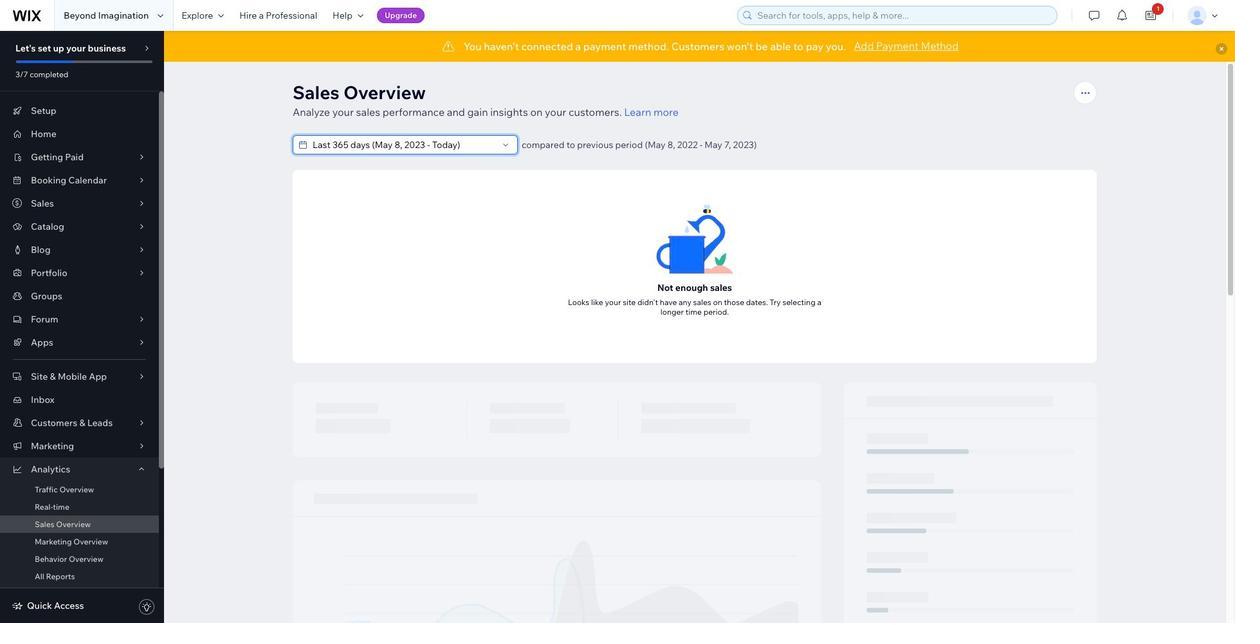 Task type: vqa. For each thing, say whether or not it's contained in the screenshot.
"ALERT"
yes



Task type: locate. For each thing, give the bounding box(es) containing it.
sidebar element
[[0, 31, 164, 623]]

alert
[[164, 31, 1236, 62]]

page skeleton image
[[293, 382, 1098, 623]]

None field
[[309, 136, 498, 154]]

Search for tools, apps, help & more... field
[[754, 6, 1054, 24]]



